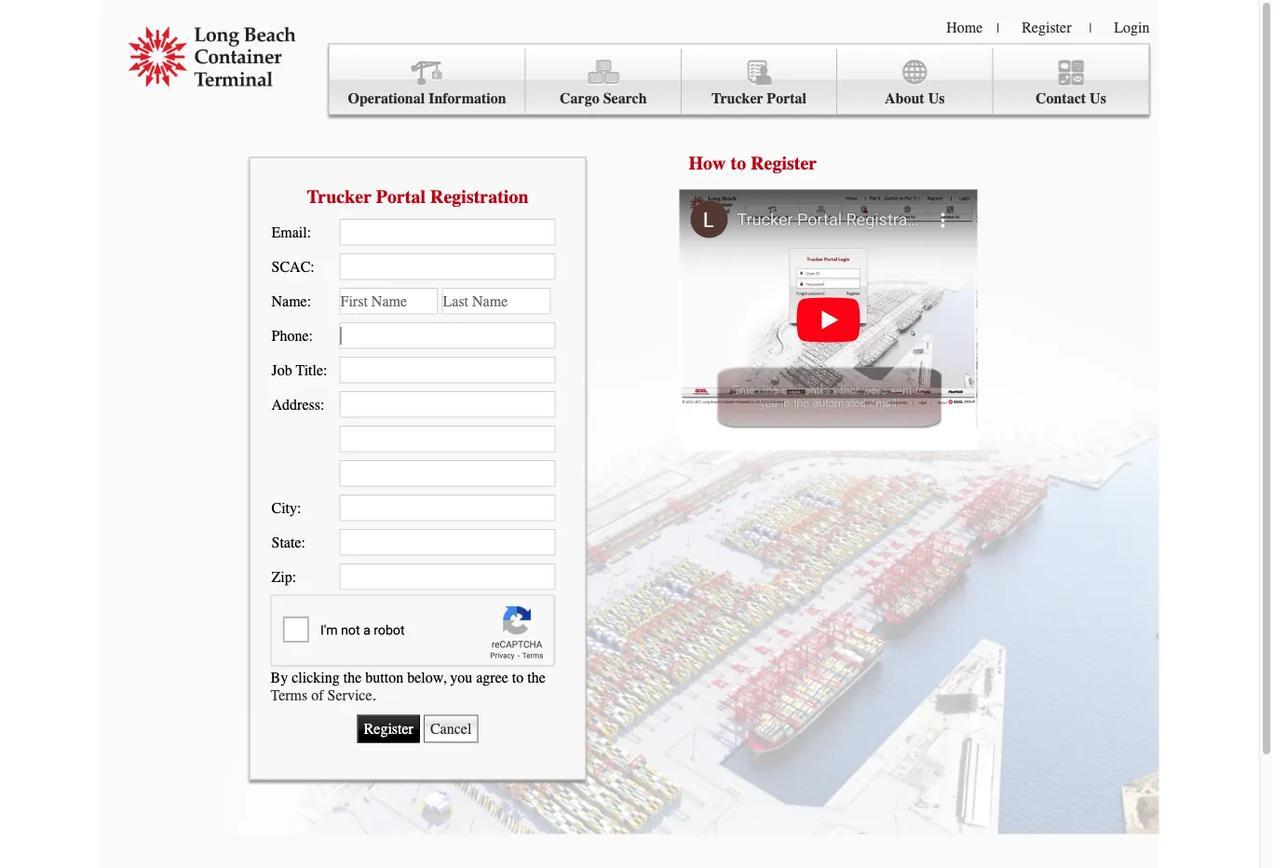 Task type: vqa. For each thing, say whether or not it's contained in the screenshot.
Portal
yes



Task type: describe. For each thing, give the bounding box(es) containing it.
below,
[[407, 669, 446, 687]]

you
[[450, 669, 473, 687]]

: for city :
[[297, 499, 301, 516]]

: for name :
[[307, 292, 311, 310]]

scac
[[272, 258, 311, 275]]

us for about us
[[929, 90, 945, 107]]

1 horizontal spatial to
[[731, 152, 746, 174]]

cargo
[[560, 90, 600, 107]]

1 the from the left
[[344, 669, 362, 687]]

terms
[[271, 687, 308, 704]]

login link
[[1115, 19, 1150, 36]]

zip
[[272, 568, 292, 585]]

phone
[[272, 327, 309, 344]]

agree
[[476, 669, 509, 687]]

job
[[272, 361, 292, 378]]

home link
[[947, 19, 983, 36]]

1 vertical spatial register
[[751, 152, 817, 174]]

trucker portal registration
[[307, 186, 529, 207]]

operational information link
[[329, 49, 526, 115]]

cancel button
[[424, 715, 478, 743]]

cancel
[[430, 720, 472, 738]]

by clicking the button below, you agree to the terms of service .
[[271, 669, 546, 704]]

Address text field
[[340, 391, 556, 418]]

SCAC text field
[[340, 253, 556, 280]]

Email text field
[[340, 219, 556, 245]]

contact us
[[1036, 90, 1107, 107]]

search
[[603, 90, 647, 107]]

State text field
[[340, 529, 556, 556]]

about
[[885, 90, 925, 107]]

trucker portal link
[[682, 49, 838, 115]]

by
[[271, 669, 288, 687]]

Phone text field
[[340, 322, 556, 349]]

title
[[296, 361, 323, 378]]

registration
[[430, 186, 529, 207]]

about us link
[[838, 49, 993, 115]]

0 vertical spatial register
[[1022, 19, 1072, 36]]

terms of service link
[[271, 687, 372, 704]]

login
[[1115, 19, 1150, 36]]

trucker portal
[[712, 90, 807, 107]]

phone :
[[272, 327, 313, 344]]

2 the from the left
[[528, 669, 546, 687]]

2 | from the left
[[1090, 20, 1092, 35]]

operational
[[348, 90, 425, 107]]

state :
[[272, 534, 306, 551]]

.
[[372, 687, 376, 704]]



Task type: locate. For each thing, give the bounding box(es) containing it.
register link
[[1022, 19, 1072, 36]]

0 horizontal spatial register
[[751, 152, 817, 174]]

to right "agree"
[[512, 669, 524, 687]]

contact
[[1036, 90, 1086, 107]]

: for state :
[[301, 534, 306, 551]]

of
[[311, 687, 324, 704]]

0 vertical spatial portal
[[767, 90, 807, 107]]

None submit
[[357, 715, 420, 743]]

information
[[429, 90, 507, 107]]

trucker
[[712, 90, 764, 107], [307, 186, 372, 207]]

1 us from the left
[[929, 90, 945, 107]]

portal up how to register
[[767, 90, 807, 107]]

us inside contact us link
[[1090, 90, 1107, 107]]

: for email :
[[307, 223, 311, 241]]

job title :
[[272, 361, 328, 378]]

menu bar
[[328, 43, 1150, 115]]

button
[[365, 669, 404, 687]]

: for zip :
[[292, 568, 296, 585]]

0 horizontal spatial trucker
[[307, 186, 372, 207]]

us
[[929, 90, 945, 107], [1090, 90, 1107, 107]]

name
[[272, 292, 307, 310]]

1 vertical spatial to
[[512, 669, 524, 687]]

scac :
[[272, 258, 315, 275]]

| right the home
[[997, 20, 1000, 35]]

1 horizontal spatial trucker
[[712, 90, 764, 107]]

: down state :
[[292, 568, 296, 585]]

0 horizontal spatial portal
[[376, 186, 426, 207]]

register up contact us link on the top right
[[1022, 19, 1072, 36]]

trucker for trucker portal registration
[[307, 186, 372, 207]]

address
[[272, 396, 320, 413]]

: right job
[[323, 361, 328, 378]]

: down 'email :'
[[311, 258, 315, 275]]

0 vertical spatial trucker
[[712, 90, 764, 107]]

zip :
[[272, 568, 296, 585]]

: down city :
[[301, 534, 306, 551]]

portal
[[767, 90, 807, 107], [376, 186, 426, 207]]

Zip text field
[[340, 563, 556, 590]]

Last Name text field
[[442, 288, 551, 314]]

us inside about us link
[[929, 90, 945, 107]]

: for scac :
[[311, 258, 315, 275]]

us for contact us
[[1090, 90, 1107, 107]]

register down trucker portal
[[751, 152, 817, 174]]

operational information
[[348, 90, 507, 107]]

portal for trucker portal
[[767, 90, 807, 107]]

0 horizontal spatial the
[[344, 669, 362, 687]]

city
[[272, 499, 297, 516]]

to
[[731, 152, 746, 174], [512, 669, 524, 687]]

portal inside menu bar
[[767, 90, 807, 107]]

None text field
[[340, 426, 556, 452]]

City text field
[[340, 494, 556, 521]]

how to register
[[689, 152, 817, 174]]

email :
[[272, 223, 311, 241]]

us right contact
[[1090, 90, 1107, 107]]

1 vertical spatial trucker
[[307, 186, 372, 207]]

1 horizontal spatial |
[[1090, 20, 1092, 35]]

the left .
[[344, 669, 362, 687]]

us right about
[[929, 90, 945, 107]]

: up scac :
[[307, 223, 311, 241]]

Job Title text field
[[340, 357, 556, 383]]

Name text field
[[340, 288, 438, 314]]

: down scac :
[[307, 292, 311, 310]]

: up state :
[[297, 499, 301, 516]]

|
[[997, 20, 1000, 35], [1090, 20, 1092, 35]]

address :
[[272, 396, 325, 413]]

: for address :
[[320, 396, 325, 413]]

1 horizontal spatial us
[[1090, 90, 1107, 107]]

register
[[1022, 19, 1072, 36], [751, 152, 817, 174]]

to right how
[[731, 152, 746, 174]]

0 vertical spatial to
[[731, 152, 746, 174]]

cargo search link
[[526, 49, 682, 115]]

1 | from the left
[[997, 20, 1000, 35]]

2 us from the left
[[1090, 90, 1107, 107]]

the right "agree"
[[528, 669, 546, 687]]

0 horizontal spatial us
[[929, 90, 945, 107]]

about us
[[885, 90, 945, 107]]

portal up email text field
[[376, 186, 426, 207]]

:
[[307, 223, 311, 241], [311, 258, 315, 275], [307, 292, 311, 310], [309, 327, 313, 344], [323, 361, 328, 378], [320, 396, 325, 413], [297, 499, 301, 516], [301, 534, 306, 551], [292, 568, 296, 585]]

clicking
[[292, 669, 340, 687]]

trucker up how to register
[[712, 90, 764, 107]]

contact us link
[[993, 49, 1149, 115]]

city :
[[272, 499, 301, 516]]

: down title
[[320, 396, 325, 413]]

trucker for trucker portal
[[712, 90, 764, 107]]

1 horizontal spatial portal
[[767, 90, 807, 107]]

: up title
[[309, 327, 313, 344]]

| left login
[[1090, 20, 1092, 35]]

service
[[328, 687, 372, 704]]

1 horizontal spatial the
[[528, 669, 546, 687]]

to inside by clicking the button below, you agree to the terms of service .
[[512, 669, 524, 687]]

menu bar containing operational information
[[328, 43, 1150, 115]]

home
[[947, 19, 983, 36]]

0 horizontal spatial |
[[997, 20, 1000, 35]]

0 horizontal spatial to
[[512, 669, 524, 687]]

1 vertical spatial portal
[[376, 186, 426, 207]]

1 horizontal spatial register
[[1022, 19, 1072, 36]]

the
[[344, 669, 362, 687], [528, 669, 546, 687]]

None text field
[[340, 460, 556, 487]]

email
[[272, 223, 307, 241]]

: for phone :
[[309, 327, 313, 344]]

cargo search
[[560, 90, 647, 107]]

trucker up 'email :'
[[307, 186, 372, 207]]

how
[[689, 152, 726, 174]]

state
[[272, 534, 301, 551]]

portal for trucker portal registration
[[376, 186, 426, 207]]

name :
[[272, 292, 311, 310]]



